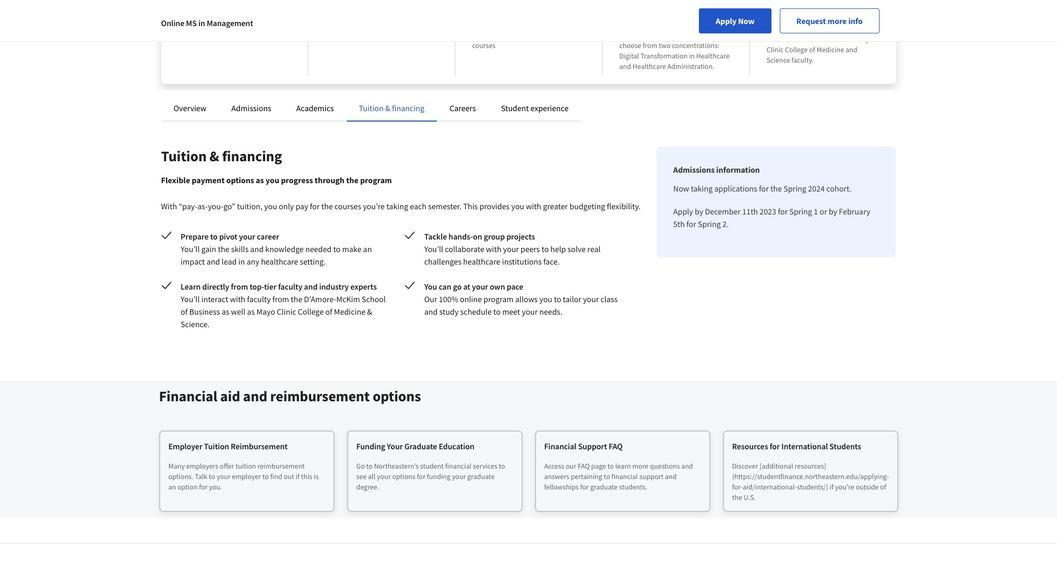 Task type: locate. For each thing, give the bounding box(es) containing it.
0 horizontal spatial apply
[[674, 206, 694, 217]]

for up the 2023
[[759, 183, 769, 194]]

tuition, left allowing
[[370, 20, 392, 29]]

0 vertical spatial school
[[228, 30, 249, 40]]

1 vertical spatial courses,
[[516, 30, 542, 40]]

1 horizontal spatial clinic
[[767, 45, 784, 54]]

admissions
[[232, 103, 271, 113], [674, 165, 715, 175]]

go
[[361, 20, 369, 29], [453, 282, 462, 292]]

by right 'or'
[[829, 206, 838, 217]]

1 horizontal spatial flexibility
[[634, 30, 662, 40]]

online ms in management
[[161, 18, 253, 28]]

tuition, right go"
[[237, 201, 263, 212]]

industry
[[319, 282, 349, 292]]

to left 'meet'
[[494, 307, 501, 317]]

0 vertical spatial option
[[688, 30, 708, 40]]

if left the you're
[[830, 483, 834, 492]]

offer
[[220, 462, 234, 471]]

for right allowing
[[421, 20, 430, 29]]

graduate
[[405, 441, 437, 452]]

1 flexibility from the left
[[355, 30, 383, 40]]

option down options.
[[178, 483, 198, 492]]

apply
[[716, 16, 737, 26], [674, 206, 694, 217]]

1 horizontal spatial you-
[[347, 20, 361, 29]]

your up skills
[[239, 231, 255, 242]]

business up the science. at left bottom
[[189, 307, 220, 317]]

you up needs. on the bottom of the page
[[540, 294, 553, 304]]

0 horizontal spatial management
[[207, 18, 253, 28]]

1 vertical spatial medicine
[[334, 307, 366, 317]]

option up concentrations: on the top
[[688, 30, 708, 40]]

1 horizontal spatial faq
[[609, 441, 623, 452]]

tuition & financing
[[359, 103, 425, 113], [161, 147, 282, 166]]

medicine down experts
[[334, 307, 366, 317]]

0 vertical spatial healthcare
[[697, 51, 730, 61]]

info
[[849, 16, 863, 26]]

resources
[[733, 441, 769, 452]]

0 horizontal spatial admissions
[[232, 103, 271, 113]]

2 horizontal spatial mayo
[[857, 34, 874, 44]]

0 vertical spatial faq
[[609, 441, 623, 452]]

2 vertical spatial &
[[367, 307, 372, 317]]

2
[[556, 30, 560, 40]]

of right outside
[[881, 483, 887, 492]]

0 horizontal spatial more
[[633, 462, 649, 471]]

business inside "learn directly from top-tier faculty and industry experts you'll interact with faculty from the d'amore-mckim school of business as well as mayo clinic college of medicine & science."
[[189, 307, 220, 317]]

talk
[[195, 472, 207, 482]]

0 vertical spatial if
[[296, 472, 300, 482]]

to left find
[[263, 472, 269, 482]]

of inside accredited diploma offered by northeastern university's d'amore-mckim school of business
[[251, 30, 257, 40]]

1 horizontal spatial 4
[[570, 20, 573, 29]]

to inside tackle hands-on group projects you'll collaborate with your peers to help solve real challenges healthcare institutions face.
[[542, 244, 549, 254]]

graduate down services
[[468, 472, 495, 482]]

for
[[421, 20, 430, 29], [759, 183, 769, 194], [310, 201, 320, 212], [778, 206, 788, 217], [687, 219, 697, 229], [770, 441, 780, 452], [417, 472, 426, 482], [199, 483, 208, 492], [581, 483, 589, 492]]

0 horizontal spatial 4
[[523, 20, 527, 29]]

and up d'amore-
[[304, 282, 318, 292]]

ms for online
[[186, 18, 197, 28]]

0 horizontal spatial flexibility
[[355, 30, 383, 40]]

flexibility inside the ms in management degree offers true flexibility and the option to choose from two concentrations: digital transformation in healthcare and healthcare administration.
[[634, 30, 662, 40]]

courses up concentration
[[481, 20, 505, 29]]

now inside button
[[739, 16, 755, 26]]

clinic up 'collaboration'
[[793, 5, 818, 18]]

reimbursement inside the many employers offer tuition reimbursement options. talk to your employer to find out if this is an option for you.
[[258, 462, 305, 471]]

&
[[385, 103, 391, 113], [210, 147, 219, 166], [367, 307, 372, 317]]

for right pay
[[310, 201, 320, 212]]

1 vertical spatial school
[[362, 294, 386, 304]]

in up administration.
[[689, 51, 695, 61]]

1 vertical spatial courses
[[472, 41, 496, 50]]

college inside "learn directly from top-tier faculty and industry experts you'll interact with faculty from the d'amore-mckim school of business as well as mayo clinic college of medicine & science."
[[298, 307, 324, 317]]

go inside pay-as-you-go tuition, allowing for complete flexibility and control.
[[361, 20, 369, 29]]

go right pay-
[[361, 20, 369, 29]]

financial aid and reimbursement options
[[159, 387, 421, 406]]

financial down education
[[445, 462, 472, 471]]

1 vertical spatial clinic
[[767, 45, 784, 54]]

0 vertical spatial admissions
[[232, 103, 271, 113]]

by down accredited
[[202, 20, 210, 29]]

careers
[[450, 103, 476, 113]]

february
[[839, 206, 871, 217]]

academics
[[296, 103, 334, 113]]

0 vertical spatial tuition,
[[370, 20, 392, 29]]

0 vertical spatial financing
[[392, 103, 425, 113]]

with up well
[[230, 294, 246, 304]]

as left the progress on the left of the page
[[256, 175, 264, 185]]

request more info
[[797, 16, 863, 26]]

ms inside the ms in management degree offers true flexibility and the option to choose from two concentrations: digital transformation in healthcare and healthcare administration.
[[633, 20, 642, 29]]

faculty right tier at the bottom of page
[[278, 282, 303, 292]]

as- up complete
[[338, 20, 347, 29]]

courses, down core
[[516, 30, 542, 40]]

0 horizontal spatial option
[[178, 483, 198, 492]]

needs.
[[540, 307, 563, 317]]

apply up 5th
[[674, 206, 694, 217]]

1 vertical spatial apply
[[674, 206, 694, 217]]

and inside you can go at your own pace our 100% online program allows you to tailor your class and study schedule to meet your needs.
[[424, 307, 438, 317]]

options inside go to northeastern's student financial services to see all your options for funding your graduate degree.
[[392, 472, 416, 482]]

as left well
[[222, 307, 230, 317]]

with
[[161, 201, 177, 212]]

2 vertical spatial from
[[273, 294, 289, 304]]

business inside accredited diploma offered by northeastern university's d'amore-mckim school of business
[[258, 30, 285, 40]]

financial for financial aid and reimbursement options
[[159, 387, 217, 406]]

0 horizontal spatial medicine
[[334, 307, 366, 317]]

employer
[[168, 441, 203, 452]]

an inside the many employers offer tuition reimbursement options. talk to your employer to find out if this is an option for you.
[[168, 483, 176, 492]]

1 healthcare from the left
[[261, 256, 298, 267]]

2 healthcare from the left
[[463, 256, 501, 267]]

accredited diploma offered by northeastern university's d'amore-mckim school of business
[[178, 5, 288, 40]]

faq
[[609, 441, 623, 452], [578, 462, 590, 471]]

flexibility.
[[607, 201, 641, 212]]

1 vertical spatial financing
[[222, 147, 282, 166]]

mckim inside "learn directly from top-tier faculty and industry experts you'll interact with faculty from the d'amore-mckim school of business as well as mayo clinic college of medicine & science."
[[336, 294, 360, 304]]

spring left 2.
[[698, 219, 721, 229]]

courses down concentration
[[472, 41, 496, 50]]

1 horizontal spatial from
[[273, 294, 289, 304]]

funding your graduate education
[[356, 441, 475, 452]]

knowledge
[[265, 244, 304, 254]]

0 horizontal spatial financial
[[159, 387, 217, 406]]

business
[[258, 30, 285, 40], [189, 307, 220, 317]]

applications
[[715, 183, 758, 194]]

projects
[[507, 231, 535, 242]]

interact down request more info button
[[817, 34, 841, 44]]

healthcare inside tackle hands-on group projects you'll collaborate with your peers to help solve real challenges healthcare institutions face.
[[463, 256, 501, 267]]

apply for apply now
[[716, 16, 737, 26]]

now up 5th
[[674, 183, 690, 194]]

faculty.
[[792, 55, 814, 65]]

2 horizontal spatial &
[[385, 103, 391, 113]]

tuition,
[[370, 20, 392, 29], [237, 201, 263, 212]]

faq for support
[[609, 441, 623, 452]]

more up support
[[633, 462, 649, 471]]

4 up elective
[[570, 20, 573, 29]]

for down talk
[[199, 483, 208, 492]]

1 horizontal spatial ms
[[633, 20, 642, 29]]

interact
[[817, 34, 841, 44], [201, 294, 228, 304]]

0 vertical spatial as-
[[338, 20, 347, 29]]

greater
[[543, 201, 568, 212]]

1 vertical spatial admissions
[[674, 165, 715, 175]]

0 horizontal spatial mayo
[[257, 307, 275, 317]]

offered
[[178, 20, 201, 29]]

control.
[[398, 30, 422, 40]]

healthcare down knowledge
[[261, 256, 298, 267]]

financial down learn
[[612, 472, 638, 482]]

from left two
[[643, 41, 658, 50]]

1 horizontal spatial healthcare
[[697, 51, 730, 61]]

if right 'out'
[[296, 472, 300, 482]]

pay
[[296, 201, 308, 212]]

0 horizontal spatial financing
[[222, 147, 282, 166]]

for right the 2023
[[778, 206, 788, 217]]

aid
[[220, 387, 240, 406]]

more
[[828, 16, 847, 26], [633, 462, 649, 471]]

1 horizontal spatial taking
[[691, 183, 713, 194]]

you'll inside "learn directly from top-tier faculty and industry experts you'll interact with faculty from the d'amore-mckim school of business as well as mayo clinic college of medicine & science."
[[181, 294, 200, 304]]

the up the 2023
[[771, 183, 782, 194]]

ms right the
[[633, 20, 642, 29]]

by left the december
[[695, 206, 704, 217]]

and up any
[[250, 244, 264, 254]]

hands-
[[449, 231, 473, 242]]

1 horizontal spatial tuition & financing
[[359, 103, 425, 113]]

our
[[424, 294, 437, 304]]

the inside the ms in management degree offers true flexibility and the option to choose from two concentrations: digital transformation in healthcare and healthcare administration.
[[676, 30, 687, 40]]

0 horizontal spatial program
[[360, 175, 392, 185]]

admissions for admissions
[[232, 103, 271, 113]]

options down northeastern's
[[392, 472, 416, 482]]

1 vertical spatial faculty
[[247, 294, 271, 304]]

student
[[501, 103, 529, 113]]

from left top-
[[231, 282, 248, 292]]

go left at
[[453, 282, 462, 292]]

international
[[782, 441, 828, 452]]

0 vertical spatial interact
[[817, 34, 841, 44]]

2 vertical spatial spring
[[698, 219, 721, 229]]

tuition, inside pay-as-you-go tuition, allowing for complete flexibility and control.
[[370, 20, 392, 29]]

medicine inside "learn directly from top-tier faculty and industry experts you'll interact with faculty from the d'amore-mckim school of business as well as mayo clinic college of medicine & science."
[[334, 307, 366, 317]]

you inside you can go at your own pace our 100% online program allows you to tailor your class and study schedule to meet your needs.
[[540, 294, 553, 304]]

questions
[[650, 462, 680, 471]]

as right well
[[247, 307, 255, 317]]

apply right "degree"
[[716, 16, 737, 26]]

school down northeastern
[[228, 30, 249, 40]]

faq up learn
[[609, 441, 623, 452]]

face.
[[544, 256, 560, 267]]

and down 'collaboration'
[[804, 34, 816, 44]]

your down projects
[[503, 244, 519, 254]]

of inside discover [additional resources] (https://studentfinance.northeastern.edu/applying- for-aid/international-students/) if you're outside of the u.s.
[[881, 483, 887, 492]]

experience
[[531, 103, 569, 113]]

2 4 from the left
[[570, 20, 573, 29]]

1 horizontal spatial if
[[830, 483, 834, 492]]

the left d'amore-
[[291, 294, 302, 304]]

2 horizontal spatial clinic
[[793, 5, 818, 18]]

taking down admissions information on the top right
[[691, 183, 713, 194]]

your right funding
[[452, 472, 466, 482]]

1 horizontal spatial financing
[[392, 103, 425, 113]]

1 vertical spatial go
[[453, 282, 462, 292]]

school inside "learn directly from top-tier faculty and industry experts you'll interact with faculty from the d'amore-mckim school of business as well as mayo clinic college of medicine & science."
[[362, 294, 386, 304]]

0 horizontal spatial interact
[[201, 294, 228, 304]]

graduate inside go to northeastern's student financial services to see all your options for funding your graduate degree.
[[468, 472, 495, 482]]

graduate inside access our faq page to learn more questions and answers pertaining to financial support and fellowships for graduate students.
[[591, 483, 618, 492]]

program up you're on the top left
[[360, 175, 392, 185]]

to right go
[[366, 462, 373, 471]]

to inside the ms in management degree offers true flexibility and the option to choose from two concentrations: digital transformation in healthcare and healthcare administration.
[[710, 30, 716, 40]]

if inside discover [additional resources] (https://studentfinance.northeastern.edu/applying- for-aid/international-students/) if you're outside of the u.s.
[[830, 483, 834, 492]]

0 horizontal spatial as-
[[198, 201, 208, 212]]

healthcare inside prepare to pivot your career you'll gain the skills and knowledge needed to make an impact and lead in any healthcare setting.
[[261, 256, 298, 267]]

transformation
[[641, 51, 688, 61]]

collaborate
[[445, 244, 485, 254]]

tackle
[[424, 231, 447, 242]]

with down info
[[842, 34, 856, 44]]

you- up complete
[[347, 20, 361, 29]]

courses left you're on the top left
[[335, 201, 361, 212]]

financial up access
[[544, 441, 577, 452]]

0 vertical spatial go
[[361, 20, 369, 29]]

lead
[[222, 256, 237, 267]]

0 horizontal spatial faculty
[[247, 294, 271, 304]]

financial for financial support faq
[[544, 441, 577, 452]]

taking
[[691, 183, 713, 194], [387, 201, 408, 212]]

0 horizontal spatial &
[[210, 147, 219, 166]]

0 vertical spatial courses,
[[543, 20, 568, 29]]

0 vertical spatial more
[[828, 16, 847, 26]]

mayo inside "learn directly from top-tier faculty and industry experts you'll interact with faculty from the d'amore-mckim school of business as well as mayo clinic college of medicine & science."
[[257, 307, 275, 317]]

an right make
[[363, 244, 372, 254]]

and down questions
[[665, 472, 677, 482]]

flexibility inside pay-as-you-go tuition, allowing for complete flexibility and control.
[[355, 30, 383, 40]]

medicine inside mayo clinic collaboration collaborate and interact with mayo clinic college of medicine and science faculty.
[[817, 45, 845, 54]]

your down offer at the bottom of page
[[217, 472, 231, 482]]

information
[[717, 165, 760, 175]]

1 horizontal spatial financial
[[544, 441, 577, 452]]

apply inside button
[[716, 16, 737, 26]]

1 horizontal spatial school
[[362, 294, 386, 304]]

0 vertical spatial now
[[739, 16, 755, 26]]

program
[[360, 175, 392, 185], [484, 294, 514, 304]]

can
[[439, 282, 452, 292]]

1 4 from the left
[[523, 20, 527, 29]]

you'll for you'll collaborate with your peers to help solve real challenges healthcare institutions face.
[[424, 244, 444, 254]]

clinic right well
[[277, 307, 296, 317]]

1 vertical spatial financial
[[612, 472, 638, 482]]

[additional
[[760, 462, 794, 471]]

an down options.
[[168, 483, 176, 492]]

spring left '1'
[[790, 206, 813, 217]]

and left control.
[[385, 30, 397, 40]]

spring left 2024
[[784, 183, 807, 194]]

financial support faq
[[544, 441, 623, 452]]

1 vertical spatial taking
[[387, 201, 408, 212]]

to down page
[[604, 472, 610, 482]]

school down experts
[[362, 294, 386, 304]]

mckim down industry
[[336, 294, 360, 304]]

financing
[[392, 103, 425, 113], [222, 147, 282, 166]]

your down allows
[[522, 307, 538, 317]]

options
[[226, 175, 254, 185], [373, 387, 421, 406], [392, 472, 416, 482]]

with
[[842, 34, 856, 44], [526, 201, 542, 212], [486, 244, 502, 254], [230, 294, 246, 304]]

0 horizontal spatial tuition,
[[237, 201, 263, 212]]

and left 2
[[543, 30, 555, 40]]

collaboration
[[767, 20, 828, 33]]

1 horizontal spatial mayo
[[767, 5, 791, 18]]

1 vertical spatial reimbursement
[[258, 462, 305, 471]]

the
[[620, 20, 631, 29]]

0 vertical spatial business
[[258, 30, 285, 40]]

0 horizontal spatial healthcare
[[633, 62, 666, 71]]

more left info
[[828, 16, 847, 26]]

tier
[[264, 282, 277, 292]]

0 vertical spatial graduate
[[468, 472, 495, 482]]

2 flexibility from the left
[[634, 30, 662, 40]]

management for online ms in management
[[207, 18, 253, 28]]

as- down payment
[[198, 201, 208, 212]]

1 vertical spatial now
[[674, 183, 690, 194]]

2 vertical spatial clinic
[[277, 307, 296, 317]]

the up concentrations: on the top
[[676, 30, 687, 40]]

help
[[551, 244, 566, 254]]

institutions
[[502, 256, 542, 267]]

1
[[814, 206, 818, 217]]

option inside the many employers offer tuition reimbursement options. talk to your employer to find out if this is an option for you.
[[178, 483, 198, 492]]

you'll inside prepare to pivot your career you'll gain the skills and knowledge needed to make an impact and lead in any healthcare setting.
[[181, 244, 200, 254]]

1 horizontal spatial more
[[828, 16, 847, 26]]

2024
[[809, 183, 825, 194]]

1 horizontal spatial now
[[739, 16, 755, 26]]

tackle hands-on group projects you'll collaborate with your peers to help solve real challenges healthcare institutions face.
[[424, 231, 601, 267]]

for inside go to northeastern's student financial services to see all your options for funding your graduate degree.
[[417, 472, 426, 482]]

faq inside access our faq page to learn more questions and answers pertaining to financial support and fellowships for graduate students.
[[578, 462, 590, 471]]

1 vertical spatial as-
[[198, 201, 208, 212]]

u.s.
[[744, 493, 756, 502]]

0 horizontal spatial as
[[222, 307, 230, 317]]

courses,
[[543, 20, 568, 29], [516, 30, 542, 40]]

2 vertical spatial mayo
[[257, 307, 275, 317]]

of down the university's
[[251, 30, 257, 40]]

apply inside 'apply by december 11th 2023 for spring 1 or by february 5th for spring 2.'
[[674, 206, 694, 217]]

0 horizontal spatial tuition & financing
[[161, 147, 282, 166]]

mayo down tier at the bottom of page
[[257, 307, 275, 317]]

1 horizontal spatial option
[[688, 30, 708, 40]]

students.
[[619, 483, 648, 492]]

mayo up 'collaboration'
[[767, 5, 791, 18]]

options up your
[[373, 387, 421, 406]]

0 vertical spatial college
[[785, 45, 808, 54]]

program down own
[[484, 294, 514, 304]]

from
[[643, 41, 658, 50], [231, 282, 248, 292], [273, 294, 289, 304]]

and up two
[[663, 30, 675, 40]]

0 vertical spatial medicine
[[817, 45, 845, 54]]

you'll inside tackle hands-on group projects you'll collaborate with your peers to help solve real challenges healthcare institutions face.
[[424, 244, 444, 254]]

from for choose
[[643, 41, 658, 50]]

1 horizontal spatial graduate
[[591, 483, 618, 492]]

for inside the many employers offer tuition reimbursement options. talk to your employer to find out if this is an option for you.
[[199, 483, 208, 492]]

clinic up science
[[767, 45, 784, 54]]

many
[[168, 462, 185, 471]]

page
[[592, 462, 606, 471]]

academics link
[[296, 103, 334, 113]]

science
[[767, 55, 790, 65]]

semester.
[[428, 201, 462, 212]]

0 horizontal spatial college
[[298, 307, 324, 317]]

1 vertical spatial mckim
[[336, 294, 360, 304]]

now right offers
[[739, 16, 755, 26]]

in inside prepare to pivot your career you'll gain the skills and knowledge needed to make an impact and lead in any healthcare setting.
[[238, 256, 245, 267]]

management inside the ms in management degree offers true flexibility and the option to choose from two concentrations: digital transformation in healthcare and healthcare administration.
[[651, 20, 691, 29]]

class
[[601, 294, 618, 304]]

1 vertical spatial option
[[178, 483, 198, 492]]

college up 'faculty.'
[[785, 45, 808, 54]]

1 vertical spatial more
[[633, 462, 649, 471]]

you'll down 'learn'
[[181, 294, 200, 304]]

only
[[279, 201, 294, 212]]

from inside the ms in management degree offers true flexibility and the option to choose from two concentrations: digital transformation in healthcare and healthcare administration.
[[643, 41, 658, 50]]



Task type: describe. For each thing, give the bounding box(es) containing it.
budgeting
[[570, 201, 606, 212]]

0 vertical spatial tuition
[[359, 103, 384, 113]]

admissions for admissions information
[[674, 165, 715, 175]]

you can go at your own pace our 100% online program allows you to tailor your class and study schedule to meet your needs.
[[424, 282, 618, 317]]

northeastern's
[[374, 462, 419, 471]]

the inside prepare to pivot your career you'll gain the skills and knowledge needed to make an impact and lead in any healthcare setting.
[[218, 244, 230, 254]]

apply now button
[[699, 8, 772, 33]]

and down digital
[[620, 62, 631, 71]]

management for the ms in management degree offers true flexibility and the option to choose from two concentrations: digital transformation in healthcare and healthcare administration.
[[651, 20, 691, 29]]

offers
[[715, 20, 732, 29]]

and inside pay-as-you-go tuition, allowing for complete flexibility and control.
[[385, 30, 397, 40]]

from for faculty
[[273, 294, 289, 304]]

northeastern
[[211, 20, 251, 29]]

options.
[[168, 472, 193, 482]]

to right talk
[[209, 472, 215, 482]]

1 horizontal spatial by
[[695, 206, 704, 217]]

well
[[231, 307, 246, 317]]

by inside accredited diploma offered by northeastern university's d'amore-mckim school of business
[[202, 20, 210, 29]]

2023
[[760, 206, 777, 217]]

if inside the many employers offer tuition reimbursement options. talk to your employer to find out if this is an option for you.
[[296, 472, 300, 482]]

interact inside "learn directly from top-tier faculty and industry experts you'll interact with faculty from the d'amore-mckim school of business as well as mayo clinic college of medicine & science."
[[201, 294, 228, 304]]

1 vertical spatial options
[[373, 387, 421, 406]]

ms for the
[[633, 20, 642, 29]]

your right at
[[472, 282, 488, 292]]

core
[[528, 20, 542, 29]]

request more info button
[[780, 8, 880, 33]]

and inside "learn directly from top-tier faculty and industry experts you'll interact with faculty from the d'amore-mckim school of business as well as mayo clinic college of medicine & science."
[[304, 282, 318, 292]]

each
[[410, 201, 427, 212]]

career
[[257, 231, 279, 242]]

of up the science. at left bottom
[[181, 307, 188, 317]]

and down info
[[846, 45, 858, 54]]

0 vertical spatial program
[[360, 175, 392, 185]]

for right 5th
[[687, 219, 697, 229]]

an inside prepare to pivot your career you'll gain the skills and knowledge needed to make an impact and lead in any healthcare setting.
[[363, 244, 372, 254]]

(https://studentfinance.northeastern.edu/applying-
[[733, 472, 890, 482]]

you
[[424, 282, 437, 292]]

peers
[[521, 244, 540, 254]]

0 horizontal spatial now
[[674, 183, 690, 194]]

0 vertical spatial courses
[[481, 20, 505, 29]]

2 vertical spatial tuition
[[204, 441, 229, 452]]

you left only
[[264, 201, 277, 212]]

interact inside mayo clinic collaboration collaborate and interact with mayo clinic college of medicine and science faculty.
[[817, 34, 841, 44]]

in right the
[[643, 20, 649, 29]]

many employers offer tuition reimbursement options. talk to your employer to find out if this is an option for you.
[[168, 462, 319, 492]]

provides
[[480, 201, 510, 212]]

2 horizontal spatial as
[[256, 175, 264, 185]]

or
[[820, 206, 828, 217]]

your inside prepare to pivot your career you'll gain the skills and knowledge needed to make an impact and lead in any healthcare setting.
[[239, 231, 255, 242]]

mayo clinic collaboration collaborate and interact with mayo clinic college of medicine and science faculty.
[[767, 5, 874, 65]]

1 horizontal spatial faculty
[[278, 282, 303, 292]]

go to northeastern's student financial services to see all your options for funding your graduate degree.
[[356, 462, 505, 492]]

2 vertical spatial courses
[[335, 201, 361, 212]]

see
[[356, 472, 367, 482]]

discover [additional resources] (https://studentfinance.northeastern.edu/applying- for-aid/international-students/) if you're outside of the u.s.
[[733, 462, 890, 502]]

mckim inside accredited diploma offered by northeastern university's d'amore-mckim school of business
[[206, 30, 227, 40]]

education
[[439, 441, 475, 452]]

with inside tackle hands-on group projects you'll collaborate with your peers to help solve real challenges healthcare institutions face.
[[486, 244, 502, 254]]

student
[[420, 462, 444, 471]]

you right provides
[[512, 201, 525, 212]]

with left "greater"
[[526, 201, 542, 212]]

more inside button
[[828, 16, 847, 26]]

0 vertical spatial reimbursement
[[270, 387, 370, 406]]

support
[[578, 441, 607, 452]]

challenges
[[424, 256, 462, 267]]

faq for our
[[578, 462, 590, 471]]

1 vertical spatial tuition
[[161, 147, 207, 166]]

0 vertical spatial mayo
[[767, 5, 791, 18]]

0 horizontal spatial courses,
[[516, 30, 542, 40]]

students/)
[[797, 483, 829, 492]]

0 horizontal spatial from
[[231, 282, 248, 292]]

go inside you can go at your own pace our 100% online program allows you to tailor your class and study schedule to meet your needs.
[[453, 282, 462, 292]]

1 vertical spatial tuition & financing
[[161, 147, 282, 166]]

college inside mayo clinic collaboration collaborate and interact with mayo clinic college of medicine and science faculty.
[[785, 45, 808, 54]]

funding
[[356, 441, 385, 452]]

to up gain
[[210, 231, 218, 242]]

the inside discover [additional resources] (https://studentfinance.northeastern.edu/applying- for-aid/international-students/) if you're outside of the u.s.
[[733, 493, 743, 502]]

program inside you can go at your own pace our 100% online program allows you to tailor your class and study schedule to meet your needs.
[[484, 294, 514, 304]]

services
[[473, 462, 498, 471]]

for inside pay-as-you-go tuition, allowing for complete flexibility and control.
[[421, 20, 430, 29]]

allows
[[516, 294, 538, 304]]

of inside mayo clinic collaboration collaborate and interact with mayo clinic college of medicine and science faculty.
[[810, 45, 816, 54]]

of down d'amore-
[[326, 307, 333, 317]]

with inside "learn directly from top-tier faculty and industry experts you'll interact with faculty from the d'amore-mckim school of business as well as mayo clinic college of medicine & science."
[[230, 294, 246, 304]]

schedule
[[460, 307, 492, 317]]

flexible
[[161, 175, 190, 185]]

two
[[659, 41, 671, 50]]

directly
[[202, 282, 229, 292]]

option inside the ms in management degree offers true flexibility and the option to choose from two concentrations: digital transformation in healthcare and healthcare administration.
[[688, 30, 708, 40]]

2 horizontal spatial by
[[829, 206, 838, 217]]

1 vertical spatial &
[[210, 147, 219, 166]]

support
[[640, 472, 664, 482]]

the inside "learn directly from top-tier faculty and industry experts you'll interact with faculty from the d'amore-mckim school of business as well as mayo clinic college of medicine & science."
[[291, 294, 302, 304]]

experts
[[351, 282, 377, 292]]

apply for apply by december 11th 2023 for spring 1 or by february 5th for spring 2.
[[674, 206, 694, 217]]

pace
[[507, 282, 524, 292]]

students
[[830, 441, 862, 452]]

answers
[[544, 472, 570, 482]]

d'amore-
[[304, 294, 337, 304]]

with inside mayo clinic collaboration collaborate and interact with mayo clinic college of medicine and science faculty.
[[842, 34, 856, 44]]

find
[[270, 472, 282, 482]]

own
[[490, 282, 505, 292]]

and down gain
[[207, 256, 220, 267]]

university's
[[253, 20, 288, 29]]

for up the [additional
[[770, 441, 780, 452]]

and inside 10 courses total: 4  core courses, 4 concentration courses,  and 2 elective courses
[[543, 30, 555, 40]]

1 vertical spatial healthcare
[[633, 62, 666, 71]]

your inside tackle hands-on group projects you'll collaborate with your peers to help solve real challenges healthcare institutions face.
[[503, 244, 519, 254]]

fellowships
[[544, 483, 579, 492]]

complete
[[325, 30, 354, 40]]

0 horizontal spatial you-
[[208, 201, 224, 212]]

access
[[544, 462, 565, 471]]

as- inside pay-as-you-go tuition, allowing for complete flexibility and control.
[[338, 20, 347, 29]]

our
[[566, 462, 577, 471]]

0 vertical spatial tuition & financing
[[359, 103, 425, 113]]

any
[[247, 256, 259, 267]]

2.
[[723, 219, 729, 229]]

you're
[[363, 201, 385, 212]]

tuition
[[236, 462, 256, 471]]

your right all
[[377, 472, 391, 482]]

to right services
[[499, 462, 505, 471]]

0 vertical spatial &
[[385, 103, 391, 113]]

1 vertical spatial spring
[[790, 206, 813, 217]]

financial inside go to northeastern's student financial services to see all your options for funding your graduate degree.
[[445, 462, 472, 471]]

your inside the many employers offer tuition reimbursement options. talk to your employer to find out if this is an option for you.
[[217, 472, 231, 482]]

in up the 'd'amore-'
[[198, 18, 205, 28]]

total:
[[506, 20, 522, 29]]

accredited
[[178, 5, 225, 18]]

the right pay
[[321, 201, 333, 212]]

the right through
[[346, 175, 359, 185]]

financial inside access our faq page to learn more questions and answers pertaining to financial support and fellowships for graduate students.
[[612, 472, 638, 482]]

for inside access our faq page to learn more questions and answers pertaining to financial support and fellowships for graduate students.
[[581, 483, 589, 492]]

clinic inside "learn directly from top-tier faculty and industry experts you'll interact with faculty from the d'amore-mckim school of business as well as mayo clinic college of medicine & science."
[[277, 307, 296, 317]]

"pay-
[[179, 201, 198, 212]]

group
[[484, 231, 505, 242]]

tuition & financing link
[[359, 103, 425, 113]]

1 horizontal spatial as
[[247, 307, 255, 317]]

more inside access our faq page to learn more questions and answers pertaining to financial support and fellowships for graduate students.
[[633, 462, 649, 471]]

study
[[440, 307, 459, 317]]

you- inside pay-as-you-go tuition, allowing for complete flexibility and control.
[[347, 20, 361, 29]]

0 vertical spatial options
[[226, 175, 254, 185]]

employer
[[232, 472, 261, 482]]

admissions link
[[232, 103, 271, 113]]

your left class
[[583, 294, 599, 304]]

100%
[[439, 294, 458, 304]]

for-
[[733, 483, 743, 492]]

and right "aid"
[[243, 387, 267, 406]]

online
[[161, 18, 184, 28]]

and right questions
[[682, 462, 693, 471]]

you left the progress on the left of the page
[[266, 175, 279, 185]]

skills
[[231, 244, 249, 254]]

on
[[473, 231, 482, 242]]

administration.
[[668, 62, 715, 71]]

admissions information
[[674, 165, 760, 175]]

to right page
[[608, 462, 614, 471]]

go
[[356, 462, 365, 471]]

real
[[588, 244, 601, 254]]

& inside "learn directly from top-tier faculty and industry experts you'll interact with faculty from the d'amore-mckim school of business as well as mayo clinic college of medicine & science."
[[367, 307, 372, 317]]

10 courses total: 4  core courses, 4 concentration courses,  and 2 elective courses
[[472, 20, 585, 50]]

impact
[[181, 256, 205, 267]]

1 vertical spatial mayo
[[857, 34, 874, 44]]

online
[[460, 294, 482, 304]]

school inside accredited diploma offered by northeastern university's d'amore-mckim school of business
[[228, 30, 249, 40]]

you'll for you'll gain the skills and knowledge needed to make an impact and lead in any healthcare setting.
[[181, 244, 200, 254]]

1 horizontal spatial courses,
[[543, 20, 568, 29]]

to up needs. on the bottom of the page
[[554, 294, 562, 304]]

0 vertical spatial spring
[[784, 183, 807, 194]]

degree
[[692, 20, 713, 29]]

student experience link
[[501, 103, 569, 113]]

5th
[[674, 219, 685, 229]]

needed
[[305, 244, 332, 254]]

student experience
[[501, 103, 569, 113]]

collaborate
[[767, 34, 802, 44]]

to left make
[[333, 244, 341, 254]]

true
[[620, 30, 632, 40]]



Task type: vqa. For each thing, say whether or not it's contained in the screenshot.
the Financial
yes



